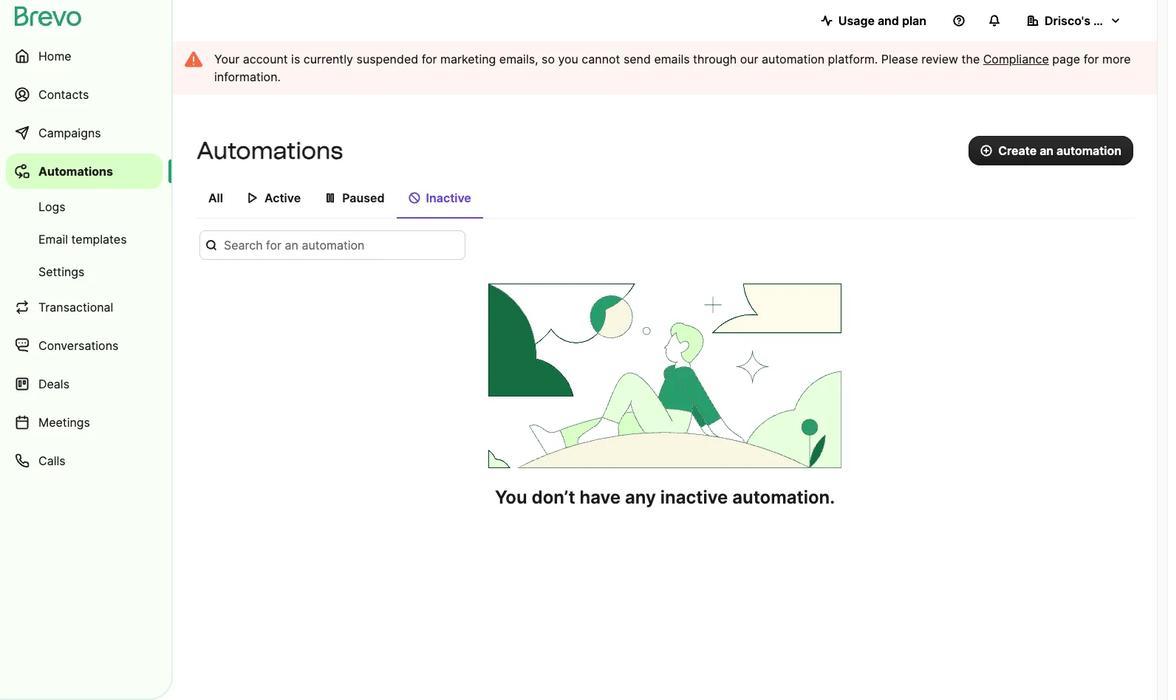 Task type: vqa. For each thing, say whether or not it's contained in the screenshot.
Apple button
no



Task type: locate. For each thing, give the bounding box(es) containing it.
page for more information.
[[214, 52, 1131, 84]]

1 vertical spatial automation
[[1057, 143, 1122, 158]]

any
[[625, 487, 656, 508]]

paused link
[[313, 183, 396, 217]]

inactive
[[426, 191, 471, 205]]

conversations
[[38, 338, 118, 353]]

dxrbf image inside inactive link
[[408, 192, 420, 204]]

contacts link
[[6, 77, 163, 112]]

meetings link
[[6, 405, 163, 440]]

dxrbf image inside active link
[[247, 192, 259, 204]]

automation
[[762, 52, 825, 66], [1057, 143, 1122, 158]]

automations up logs link in the top of the page
[[38, 164, 113, 179]]

don't
[[532, 487, 575, 508]]

2 dxrbf image from the left
[[324, 192, 336, 204]]

all
[[208, 191, 223, 205]]

automation inside button
[[1057, 143, 1122, 158]]

1 horizontal spatial for
[[1084, 52, 1099, 66]]

tab list
[[197, 183, 1133, 219]]

campaigns
[[38, 126, 101, 140]]

all link
[[197, 183, 235, 217]]

automation right an
[[1057, 143, 1122, 158]]

meetings
[[38, 415, 90, 430]]

automations
[[197, 137, 343, 165], [38, 164, 113, 179]]

send
[[624, 52, 651, 66]]

settings link
[[6, 257, 163, 287]]

1 dxrbf image from the left
[[247, 192, 259, 204]]

paused
[[342, 191, 385, 205]]

1 horizontal spatial dxrbf image
[[324, 192, 336, 204]]

dxrbf image
[[247, 192, 259, 204], [324, 192, 336, 204], [408, 192, 420, 204]]

1 horizontal spatial automations
[[197, 137, 343, 165]]

you
[[495, 487, 527, 508]]

platform.
[[828, 52, 878, 66]]

automations up active
[[197, 137, 343, 165]]

drisco's drinks
[[1045, 13, 1130, 28]]

drisco's drinks button
[[1015, 6, 1133, 35]]

settings
[[38, 265, 85, 279]]

cannot
[[582, 52, 620, 66]]

dxrbf image inside paused link
[[324, 192, 336, 204]]

you don't have any inactive automation. tab panel
[[197, 231, 1133, 510]]

calls
[[38, 454, 65, 468]]

more
[[1102, 52, 1131, 66]]

through
[[693, 52, 737, 66]]

home link
[[6, 38, 163, 74]]

3 dxrbf image from the left
[[408, 192, 420, 204]]

create an automation button
[[969, 136, 1133, 166]]

you
[[558, 52, 578, 66]]

email templates
[[38, 232, 127, 247]]

compliance link
[[983, 50, 1049, 68]]

automation right 'our'
[[762, 52, 825, 66]]

dxrbf image left 'paused'
[[324, 192, 336, 204]]

1 for from the left
[[422, 52, 437, 66]]

inactive
[[660, 487, 728, 508]]

so
[[542, 52, 555, 66]]

deals
[[38, 377, 69, 392]]

for left marketing in the left top of the page
[[422, 52, 437, 66]]

1 horizontal spatial automation
[[1057, 143, 1122, 158]]

email
[[38, 232, 68, 247]]

automations link
[[6, 154, 163, 189]]

dxrbf image for inactive
[[408, 192, 420, 204]]

email templates link
[[6, 225, 163, 254]]

usage and plan
[[838, 13, 927, 28]]

the
[[962, 52, 980, 66]]

0 horizontal spatial for
[[422, 52, 437, 66]]

logs link
[[6, 192, 163, 222]]

0 horizontal spatial dxrbf image
[[247, 192, 259, 204]]

deals link
[[6, 366, 163, 402]]

dxrbf image left inactive on the top left of the page
[[408, 192, 420, 204]]

for
[[422, 52, 437, 66], [1084, 52, 1099, 66]]

conversations link
[[6, 328, 163, 364]]

for right page at the right top of page
[[1084, 52, 1099, 66]]

2 for from the left
[[1084, 52, 1099, 66]]

0 horizontal spatial automation
[[762, 52, 825, 66]]

2 horizontal spatial dxrbf image
[[408, 192, 420, 204]]

0 vertical spatial automation
[[762, 52, 825, 66]]

page
[[1052, 52, 1080, 66]]

have
[[580, 487, 621, 508]]

dxrbf image left active
[[247, 192, 259, 204]]

an
[[1040, 143, 1054, 158]]



Task type: describe. For each thing, give the bounding box(es) containing it.
automation.
[[732, 487, 835, 508]]

you don't have any inactive automation.
[[495, 487, 835, 508]]

your
[[214, 52, 240, 66]]

review
[[921, 52, 958, 66]]

campaigns link
[[6, 115, 163, 151]]

usage and plan button
[[809, 6, 938, 35]]

calls link
[[6, 443, 163, 479]]

plan
[[902, 13, 927, 28]]

transactional link
[[6, 290, 163, 325]]

currently
[[303, 52, 353, 66]]

your account is currently suspended for marketing emails, so you cannot send emails through our automation platform. please review the compliance
[[214, 52, 1049, 66]]

workflow-list-search-input search field
[[199, 231, 465, 260]]

tab list containing all
[[197, 183, 1133, 219]]

emails,
[[499, 52, 538, 66]]

account
[[243, 52, 288, 66]]

suspended
[[357, 52, 418, 66]]

usage
[[838, 13, 875, 28]]

create
[[998, 143, 1037, 158]]

marketing
[[440, 52, 496, 66]]

inactive link
[[396, 183, 483, 219]]

active
[[264, 191, 301, 205]]

0 horizontal spatial automations
[[38, 164, 113, 179]]

drisco's
[[1045, 13, 1091, 28]]

is
[[291, 52, 300, 66]]

information.
[[214, 69, 281, 84]]

compliance
[[983, 52, 1049, 66]]

contacts
[[38, 87, 89, 102]]

home
[[38, 49, 71, 64]]

transactional
[[38, 300, 113, 315]]

our
[[740, 52, 758, 66]]

please
[[881, 52, 918, 66]]

templates
[[71, 232, 127, 247]]

create an automation
[[998, 143, 1122, 158]]

drinks
[[1094, 13, 1130, 28]]

dxrbf image for paused
[[324, 192, 336, 204]]

for inside the page for more information.
[[1084, 52, 1099, 66]]

active link
[[235, 183, 313, 217]]

logs
[[38, 199, 66, 214]]

dxrbf image for active
[[247, 192, 259, 204]]

emails
[[654, 52, 690, 66]]

and
[[878, 13, 899, 28]]



